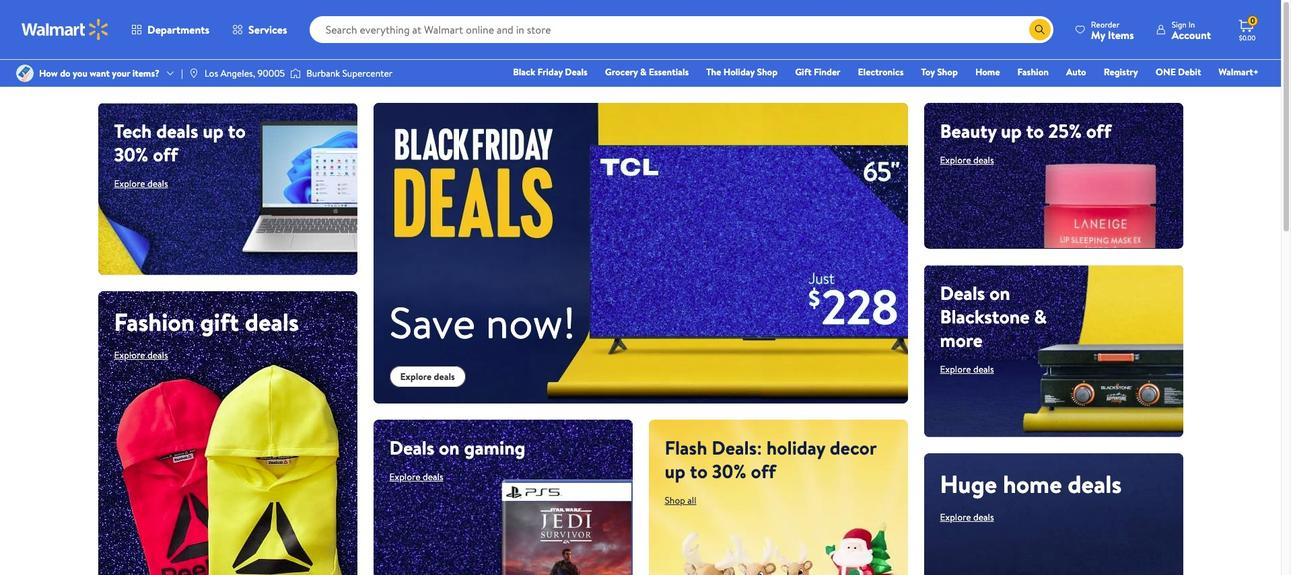 Task type: locate. For each thing, give the bounding box(es) containing it.
fashion link
[[1012, 65, 1055, 79]]

1 horizontal spatial fashion
[[1018, 65, 1049, 79]]

0 horizontal spatial &
[[640, 65, 647, 79]]

0 vertical spatial on
[[990, 280, 1011, 306]]

deals right tech
[[156, 118, 198, 144]]

2 horizontal spatial up
[[1001, 118, 1022, 144]]

up right the beauty
[[1001, 118, 1022, 144]]

explore deals for beauty up to 25% off
[[940, 154, 994, 167]]

home
[[976, 65, 1000, 79]]

grocery & essentials
[[605, 65, 689, 79]]

0 horizontal spatial  image
[[16, 65, 34, 82]]

deals inside black friday deals link
[[565, 65, 588, 79]]

off
[[1087, 118, 1112, 144], [153, 141, 178, 168], [751, 458, 776, 485]]

do
[[60, 67, 71, 80]]

explore deals link for tech deals up to 30% off
[[114, 177, 168, 191]]

1 horizontal spatial to
[[690, 458, 708, 485]]

deals for fashion gift deals
[[147, 349, 168, 362]]

& right grocery at the top left of the page
[[640, 65, 647, 79]]

fashion
[[1018, 65, 1049, 79], [114, 306, 195, 339]]

save
[[390, 293, 476, 353]]

fashion left gift
[[114, 306, 195, 339]]

deals down save
[[434, 370, 455, 384]]

explore deals for deals on gaming
[[390, 470, 444, 484]]

2 vertical spatial deals
[[390, 435, 435, 461]]

shop
[[757, 65, 778, 79], [938, 65, 958, 79], [665, 494, 686, 508]]

save now!
[[390, 293, 576, 353]]

0 horizontal spatial to
[[228, 118, 246, 144]]

up up shop all
[[665, 458, 686, 485]]

holiday
[[767, 435, 826, 461]]

explore for deals on blackstone & more
[[940, 363, 972, 376]]

explore deals link for deals on blackstone & more
[[940, 363, 994, 376]]

0 vertical spatial fashion
[[1018, 65, 1049, 79]]

 image
[[290, 67, 301, 80]]

deals inside deals on blackstone & more
[[940, 280, 986, 306]]

1 horizontal spatial deals
[[565, 65, 588, 79]]

deals right gift
[[245, 306, 299, 339]]

debit
[[1179, 65, 1202, 79]]

gaming
[[464, 435, 526, 461]]

beauty
[[940, 118, 997, 144]]

30% inside flash deals: holiday decor up to 30% off
[[712, 458, 747, 485]]

reorder my items
[[1092, 19, 1135, 42]]

departments button
[[120, 13, 221, 46]]

1 vertical spatial deals
[[940, 280, 986, 306]]

burbank supercenter
[[307, 67, 393, 80]]

&
[[640, 65, 647, 79], [1035, 303, 1047, 330]]

& inside deals on blackstone & more
[[1035, 303, 1047, 330]]

 image right |
[[188, 68, 199, 79]]

deals down the beauty
[[974, 154, 994, 167]]

los
[[205, 67, 218, 80]]

friday
[[538, 65, 563, 79]]

explore deals for fashion gift deals
[[114, 349, 168, 362]]

to
[[228, 118, 246, 144], [1027, 118, 1044, 144], [690, 458, 708, 485]]

0 horizontal spatial fashion
[[114, 306, 195, 339]]

1 horizontal spatial off
[[751, 458, 776, 485]]

to up all
[[690, 458, 708, 485]]

shop all
[[665, 494, 697, 508]]

up
[[203, 118, 224, 144], [1001, 118, 1022, 144], [665, 458, 686, 485]]

how do you want your items?
[[39, 67, 160, 80]]

want
[[90, 67, 110, 80]]

explore deals
[[940, 154, 994, 167], [114, 177, 168, 191], [114, 349, 168, 362], [940, 363, 994, 376], [400, 370, 455, 384], [390, 470, 444, 484], [940, 511, 994, 524]]

0 vertical spatial deals
[[565, 65, 588, 79]]

explore
[[940, 154, 972, 167], [114, 177, 145, 191], [114, 349, 145, 362], [940, 363, 972, 376], [400, 370, 432, 384], [390, 470, 421, 484], [940, 511, 972, 524]]

0 horizontal spatial on
[[439, 435, 460, 461]]

black friday deals link
[[507, 65, 594, 79]]

your
[[112, 67, 130, 80]]

toy shop link
[[916, 65, 964, 79]]

on inside deals on blackstone & more
[[990, 280, 1011, 306]]

explore deals link for save now!
[[390, 366, 466, 388]]

explore deals link
[[940, 154, 994, 167], [114, 177, 168, 191], [114, 349, 168, 362], [940, 363, 994, 376], [390, 366, 466, 388], [390, 470, 444, 484], [940, 511, 994, 524]]

search icon image
[[1035, 24, 1046, 35]]

deals
[[565, 65, 588, 79], [940, 280, 986, 306], [390, 435, 435, 461]]

on
[[990, 280, 1011, 306], [439, 435, 460, 461]]

beauty up to 25% off
[[940, 118, 1112, 144]]

my
[[1092, 27, 1106, 42]]

shop left all
[[665, 494, 686, 508]]

deals
[[156, 118, 198, 144], [974, 154, 994, 167], [147, 177, 168, 191], [245, 306, 299, 339], [147, 349, 168, 362], [974, 363, 994, 376], [434, 370, 455, 384], [1068, 468, 1122, 501], [423, 470, 444, 484], [974, 511, 994, 524]]

$0.00
[[1240, 33, 1256, 42]]

30% inside tech deals up to 30% off
[[114, 141, 148, 168]]

deals for deals on blackstone & more
[[974, 363, 994, 376]]

 image left how
[[16, 65, 34, 82]]

deals:
[[712, 435, 762, 461]]

 image
[[16, 65, 34, 82], [188, 68, 199, 79]]

sign
[[1172, 19, 1187, 30]]

 image for los
[[188, 68, 199, 79]]

walmart+ link
[[1213, 65, 1265, 79]]

Search search field
[[310, 16, 1054, 43]]

in
[[1189, 19, 1196, 30]]

one debit link
[[1150, 65, 1208, 79]]

1 horizontal spatial  image
[[188, 68, 199, 79]]

huge
[[940, 468, 998, 501]]

deals down fashion gift deals at bottom
[[147, 349, 168, 362]]

toy
[[922, 65, 935, 79]]

1 vertical spatial fashion
[[114, 306, 195, 339]]

shop all link
[[665, 494, 697, 508]]

1 vertical spatial &
[[1035, 303, 1047, 330]]

0 horizontal spatial up
[[203, 118, 224, 144]]

fashion down search icon
[[1018, 65, 1049, 79]]

30%
[[114, 141, 148, 168], [712, 458, 747, 485]]

shop right toy
[[938, 65, 958, 79]]

1 horizontal spatial shop
[[757, 65, 778, 79]]

0 horizontal spatial 30%
[[114, 141, 148, 168]]

to left 25% at top right
[[1027, 118, 1044, 144]]

burbank
[[307, 67, 340, 80]]

items?
[[132, 67, 160, 80]]

deals for huge home deals
[[974, 511, 994, 524]]

1 vertical spatial on
[[439, 435, 460, 461]]

departments
[[147, 22, 210, 37]]

home
[[1003, 468, 1062, 501]]

deals down tech deals up to 30% off
[[147, 177, 168, 191]]

2 horizontal spatial to
[[1027, 118, 1044, 144]]

the holiday shop
[[707, 65, 778, 79]]

0 horizontal spatial off
[[153, 141, 178, 168]]

1 horizontal spatial 30%
[[712, 458, 747, 485]]

explore deals link for deals on gaming
[[390, 470, 444, 484]]

2 horizontal spatial deals
[[940, 280, 986, 306]]

explore for tech deals up to 30% off
[[114, 177, 145, 191]]

1 horizontal spatial up
[[665, 458, 686, 485]]

shop right holiday
[[757, 65, 778, 79]]

up inside flash deals: holiday decor up to 30% off
[[665, 458, 686, 485]]

on for blackstone
[[990, 280, 1011, 306]]

toy shop
[[922, 65, 958, 79]]

0 vertical spatial 30%
[[114, 141, 148, 168]]

& right blackstone
[[1035, 303, 1047, 330]]

finder
[[814, 65, 841, 79]]

gift finder link
[[789, 65, 847, 79]]

grocery & essentials link
[[599, 65, 695, 79]]

1 horizontal spatial &
[[1035, 303, 1047, 330]]

deals down more
[[974, 363, 994, 376]]

90005
[[258, 67, 285, 80]]

0 horizontal spatial deals
[[390, 435, 435, 461]]

deals down huge
[[974, 511, 994, 524]]

you
[[73, 67, 87, 80]]

services button
[[221, 13, 299, 46]]

1 horizontal spatial on
[[990, 280, 1011, 306]]

explore deals link for fashion gift deals
[[114, 349, 168, 362]]

deals down 'deals on gaming'
[[423, 470, 444, 484]]

Walmart Site-Wide search field
[[310, 16, 1054, 43]]

to down angeles,
[[228, 118, 246, 144]]

1 vertical spatial 30%
[[712, 458, 747, 485]]

up down los
[[203, 118, 224, 144]]

deals for save now!
[[434, 370, 455, 384]]

fashion for fashion gift deals
[[114, 306, 195, 339]]



Task type: describe. For each thing, give the bounding box(es) containing it.
deals on blackstone & more
[[940, 280, 1047, 353]]

home link
[[970, 65, 1007, 79]]

flash
[[665, 435, 708, 461]]

the
[[707, 65, 722, 79]]

gift finder
[[795, 65, 841, 79]]

blackstone
[[940, 303, 1030, 330]]

deals inside tech deals up to 30% off
[[156, 118, 198, 144]]

tech
[[114, 118, 152, 144]]

 image for how
[[16, 65, 34, 82]]

deals for beauty up to 25% off
[[974, 154, 994, 167]]

essentials
[[649, 65, 689, 79]]

off inside flash deals: holiday decor up to 30% off
[[751, 458, 776, 485]]

tech deals up to 30% off
[[114, 118, 246, 168]]

black
[[513, 65, 536, 79]]

auto
[[1067, 65, 1087, 79]]

more
[[940, 327, 983, 353]]

all
[[688, 494, 697, 508]]

huge home deals
[[940, 468, 1122, 501]]

off inside tech deals up to 30% off
[[153, 141, 178, 168]]

the holiday shop link
[[701, 65, 784, 79]]

to inside flash deals: holiday decor up to 30% off
[[690, 458, 708, 485]]

to inside tech deals up to 30% off
[[228, 118, 246, 144]]

gift
[[795, 65, 812, 79]]

2 horizontal spatial off
[[1087, 118, 1112, 144]]

explore deals for save now!
[[400, 370, 455, 384]]

walmart image
[[22, 19, 109, 40]]

one debit
[[1156, 65, 1202, 79]]

deals for deals on blackstone & more
[[940, 280, 986, 306]]

auto link
[[1061, 65, 1093, 79]]

clear search field text image
[[1013, 24, 1024, 35]]

black friday deals
[[513, 65, 588, 79]]

|
[[181, 67, 183, 80]]

0 horizontal spatial shop
[[665, 494, 686, 508]]

reorder
[[1092, 19, 1120, 30]]

fashion for fashion
[[1018, 65, 1049, 79]]

2 horizontal spatial shop
[[938, 65, 958, 79]]

supercenter
[[342, 67, 393, 80]]

angeles,
[[221, 67, 255, 80]]

holiday
[[724, 65, 755, 79]]

explore deals for tech deals up to 30% off
[[114, 177, 168, 191]]

explore deals for huge home deals
[[940, 511, 994, 524]]

explore deals for deals on blackstone & more
[[940, 363, 994, 376]]

decor
[[830, 435, 877, 461]]

explore for fashion gift deals
[[114, 349, 145, 362]]

0
[[1251, 15, 1256, 26]]

account
[[1172, 27, 1212, 42]]

deals for tech deals up to 30% off
[[147, 177, 168, 191]]

electronics
[[858, 65, 904, 79]]

0 $0.00
[[1240, 15, 1256, 42]]

deals on gaming
[[390, 435, 526, 461]]

now!
[[486, 293, 576, 353]]

gift
[[200, 306, 239, 339]]

flash deals: holiday decor up to 30% off
[[665, 435, 877, 485]]

deals for deals on gaming
[[423, 470, 444, 484]]

explore for deals on gaming
[[390, 470, 421, 484]]

grocery
[[605, 65, 638, 79]]

registry
[[1104, 65, 1139, 79]]

electronics link
[[852, 65, 910, 79]]

explore deals link for huge home deals
[[940, 511, 994, 524]]

deals right the home
[[1068, 468, 1122, 501]]

deals for deals on gaming
[[390, 435, 435, 461]]

walmart+
[[1219, 65, 1259, 79]]

up inside tech deals up to 30% off
[[203, 118, 224, 144]]

0 vertical spatial &
[[640, 65, 647, 79]]

explore deals link for beauty up to 25% off
[[940, 154, 994, 167]]

25%
[[1049, 118, 1082, 144]]

fashion gift deals
[[114, 306, 299, 339]]

los angeles, 90005
[[205, 67, 285, 80]]

explore for save now!
[[400, 370, 432, 384]]

sign in account
[[1172, 19, 1212, 42]]

on for gaming
[[439, 435, 460, 461]]

explore for huge home deals
[[940, 511, 972, 524]]

services
[[249, 22, 287, 37]]

registry link
[[1098, 65, 1145, 79]]

one
[[1156, 65, 1176, 79]]

how
[[39, 67, 58, 80]]

explore for beauty up to 25% off
[[940, 154, 972, 167]]

items
[[1108, 27, 1135, 42]]



Task type: vqa. For each thing, say whether or not it's contained in the screenshot.
Hi,
no



